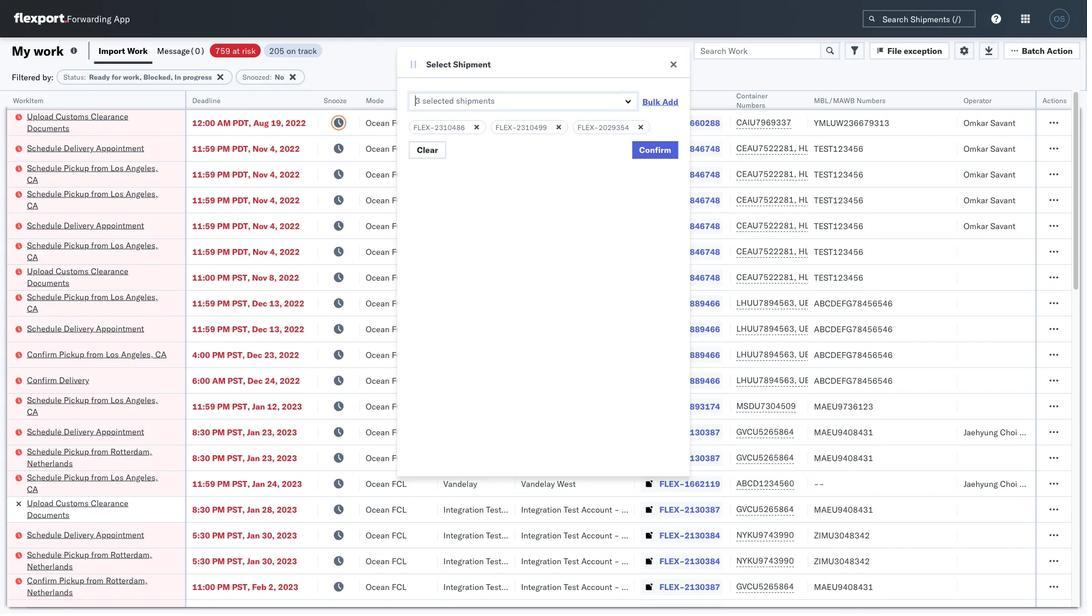 Task type: vqa. For each thing, say whether or not it's contained in the screenshot.
A at bottom
no



Task type: describe. For each thing, give the bounding box(es) containing it.
17 ocean fcl from the top
[[366, 530, 407, 540]]

flex-1660288
[[660, 118, 720, 128]]

clear
[[417, 145, 438, 155]]

759 at risk
[[215, 45, 256, 56]]

los for fifth schedule pickup from los angeles, ca "link" from the bottom
[[110, 188, 124, 199]]

23, for schedule delivery appointment
[[262, 427, 275, 437]]

from for 1st schedule pickup from los angeles, ca "link" from the top
[[91, 163, 108, 173]]

my
[[12, 43, 30, 59]]

flex- 2310486
[[414, 123, 465, 132]]

3 2130387 from the top
[[685, 504, 720, 515]]

netherlands for 5:30
[[27, 561, 73, 572]]

file exception
[[888, 45, 942, 56]]

3 documents from the top
[[27, 510, 69, 520]]

fcl for schedule pickup from rotterdam, netherlands link corresponding to 5:30
[[392, 556, 407, 566]]

3 schedule from the top
[[27, 188, 62, 199]]

ceau7522281, for upload customs clearance documents 'link' related to 11:00
[[737, 272, 797, 282]]

1 integration from the top
[[521, 504, 562, 515]]

pst, down 11:00 pm pst, nov 8, 2022
[[232, 298, 250, 308]]

schedule delivery appointment for 4th schedule delivery appointment link from the bottom
[[27, 220, 144, 230]]

pst, down 11:59 pm pst, jan 24, 2023
[[227, 504, 245, 515]]

1 integration test account - karl lagerfeld from the top
[[521, 504, 674, 515]]

nyku9743990 for schedule pickup from rotterdam, netherlands
[[737, 556, 794, 566]]

origin
[[1045, 427, 1067, 437]]

los for the confirm pickup from los angeles, ca "link"
[[106, 349, 119, 359]]

3 upload customs clearance documents from the top
[[27, 498, 128, 520]]

759
[[215, 45, 230, 56]]

11 resize handle column header from the left
[[1058, 91, 1072, 614]]

1 account from the top
[[581, 504, 612, 515]]

6:00 am pst, dec 24, 2022
[[192, 375, 300, 386]]

5 flex-1846748 from the top
[[660, 247, 720, 257]]

bulk add button
[[643, 90, 679, 113]]

2310486
[[435, 123, 465, 132]]

container numbers
[[737, 91, 768, 109]]

action
[[1047, 45, 1073, 56]]

6 ocean fcl from the top
[[366, 247, 407, 257]]

confirm pickup from rotterdam, netherlands link
[[27, 575, 170, 598]]

2 13, from the top
[[269, 324, 282, 334]]

flex-2130384 for schedule pickup from rotterdam, netherlands
[[660, 556, 720, 566]]

select
[[426, 59, 451, 69]]

2 flex-1889466 from the top
[[660, 324, 720, 334]]

integration for schedule delivery appointment
[[521, 530, 562, 540]]

track
[[298, 45, 317, 56]]

lagerfeld for schedule delivery appointment
[[639, 530, 674, 540]]

12:00 am pdt, aug 19, 2022
[[192, 118, 306, 128]]

flex
[[641, 96, 654, 105]]

shipment
[[453, 59, 491, 69]]

ca for fourth schedule pickup from los angeles, ca "link" from the bottom
[[27, 252, 38, 262]]

jan for second schedule delivery appointment link from the bottom
[[247, 427, 260, 437]]

los for 1st schedule pickup from los angeles, ca "link" from the top
[[110, 163, 124, 173]]

5 appointment from the top
[[96, 530, 144, 540]]

at
[[233, 45, 240, 56]]

confirm delivery
[[27, 375, 89, 385]]

3 flex-2130387 from the top
[[660, 504, 720, 515]]

1 appointment from the top
[[96, 143, 144, 153]]

4 schedule pickup from los angeles, ca link from the top
[[27, 291, 170, 315]]

3 flex-1846748 from the top
[[660, 195, 720, 205]]

3 abcdefg78456546 from the top
[[814, 350, 893, 360]]

4 omkar from the top
[[964, 195, 988, 205]]

angeles, for 1st schedule pickup from los angeles, ca "link" from the top
[[126, 163, 158, 173]]

11:00 for 11:00 pm pst, feb 2, 2023
[[192, 582, 215, 592]]

2130384 for schedule delivery appointment
[[685, 530, 720, 540]]

2023 down 8:30 pm pst, jan 28, 2023
[[277, 530, 297, 540]]

confirm pickup from los angeles, ca button
[[27, 349, 167, 361]]

mode
[[366, 96, 384, 105]]

8:30 pm pst, jan 23, 2023 for schedule pickup from rotterdam, netherlands
[[192, 453, 297, 463]]

flex id button
[[635, 93, 719, 105]]

3 gvcu5265864 from the top
[[737, 504, 794, 514]]

1 2130387 from the top
[[685, 427, 720, 437]]

lagerfeld for schedule pickup from rotterdam, netherlands
[[639, 556, 674, 566]]

name
[[464, 96, 483, 105]]

gvcu5265864 for schedule delivery appointment
[[737, 427, 794, 437]]

2 schedule delivery appointment button from the top
[[27, 220, 144, 232]]

1 schedule from the top
[[27, 143, 62, 153]]

2 2130387 from the top
[[685, 453, 720, 463]]

pst, left feb
[[232, 582, 250, 592]]

6 schedule pickup from los angeles, ca button from the top
[[27, 472, 170, 496]]

deadline
[[192, 96, 221, 105]]

2 lhuu7894563, uetu5238478 from the top
[[737, 324, 856, 334]]

ca for 1st schedule pickup from los angeles, ca "link" from the top
[[27, 174, 38, 185]]

2310499
[[517, 123, 547, 132]]

19 ocean fcl from the top
[[366, 582, 407, 592]]

jaehyung
[[964, 427, 998, 437]]

6:00
[[192, 375, 210, 386]]

11:00 for 11:00 pm pst, nov 8, 2022
[[192, 272, 215, 283]]

8 ocean fcl from the top
[[366, 298, 407, 308]]

1 resize handle column header from the left
[[171, 91, 185, 614]]

6 11:59 from the top
[[192, 298, 215, 308]]

fcl for 1st schedule pickup from los angeles, ca "link" from the bottom of the page
[[392, 479, 407, 489]]

documents for 11:00 pm pst, nov 8, 2022
[[27, 278, 69, 288]]

fcl for schedule pickup from rotterdam, netherlands link corresponding to 8:30
[[392, 453, 407, 463]]

12 schedule from the top
[[27, 530, 62, 540]]

2023 up 8:30 pm pst, jan 28, 2023
[[282, 479, 302, 489]]

8:30 for schedule pickup from rotterdam, netherlands
[[192, 453, 210, 463]]

7 resize handle column header from the left
[[717, 91, 731, 614]]

bulk add
[[643, 96, 679, 107]]

1 11:59 from the top
[[192, 143, 215, 154]]

4 appointment from the top
[[96, 426, 144, 437]]

from for third schedule pickup from los angeles, ca "link" from the bottom of the page
[[91, 292, 108, 302]]

4 hlxu6269489, from the top
[[799, 220, 859, 231]]

4 1889466 from the top
[[685, 375, 720, 386]]

8 11:59 from the top
[[192, 401, 215, 412]]

schedule pickup from los angeles, ca for third schedule pickup from los angeles, ca "link" from the bottom of the page
[[27, 292, 158, 314]]

2 ceau7522281, hlxu6269489, hlxu8034992 from the top
[[737, 169, 918, 179]]

omkar savant for upload customs clearance documents button for 12:00 am pdt, aug 19, 2022
[[964, 118, 1016, 128]]

19,
[[271, 118, 284, 128]]

3 resize handle column header from the left
[[346, 91, 360, 614]]

2 schedule pickup from los angeles, ca link from the top
[[27, 188, 170, 211]]

flexport. image
[[14, 13, 67, 25]]

os button
[[1046, 5, 1073, 32]]

5 ocean fcl from the top
[[366, 221, 407, 231]]

confirm delivery link
[[27, 374, 89, 386]]

3 11:59 from the top
[[192, 195, 215, 205]]

23, for schedule pickup from rotterdam, netherlands
[[262, 453, 275, 463]]

selected
[[423, 96, 454, 106]]

13 schedule from the top
[[27, 550, 62, 560]]

4 schedule delivery appointment button from the top
[[27, 426, 144, 439]]

bulk
[[643, 96, 660, 107]]

1 ocean fcl from the top
[[366, 118, 407, 128]]

1 flex-2130387 from the top
[[660, 427, 720, 437]]

pst, down the '11:59 pm pst, jan 12, 2023' at the left bottom
[[227, 427, 245, 437]]

app
[[114, 13, 130, 24]]

confirm delivery button
[[27, 374, 89, 387]]

1660288
[[685, 118, 720, 128]]

bosch
[[443, 143, 467, 154]]

file
[[888, 45, 902, 56]]

ceau7522281, for 4th schedule delivery appointment link from the bottom
[[737, 220, 797, 231]]

2,
[[268, 582, 276, 592]]

10 resize handle column header from the left
[[1022, 91, 1036, 614]]

12,
[[267, 401, 280, 412]]

4 lhuu7894563, uetu5238478 from the top
[[737, 375, 856, 385]]

2130384 for schedule pickup from rotterdam, netherlands
[[685, 556, 720, 566]]

from for the confirm pickup from rotterdam, netherlands link
[[86, 575, 104, 586]]

4 flex-2130387 from the top
[[660, 582, 720, 592]]

1 karl from the top
[[622, 504, 637, 515]]

upload for 12:00 am pdt, aug 19, 2022
[[27, 111, 54, 121]]

flex-1662119
[[660, 479, 720, 489]]

by:
[[42, 72, 54, 82]]

am for pdt,
[[217, 118, 231, 128]]

fcl for fifth schedule pickup from los angeles, ca "link" from the bottom
[[392, 195, 407, 205]]

snoozed
[[243, 73, 270, 81]]

3 ocean fcl from the top
[[366, 169, 407, 179]]

5 11:59 pm pdt, nov 4, 2022 from the top
[[192, 247, 300, 257]]

status : ready for work, blocked, in progress
[[63, 73, 212, 81]]

jan left 28,
[[247, 504, 260, 515]]

flex- 2029354
[[578, 123, 629, 132]]

aug
[[253, 118, 269, 128]]

2 schedule from the top
[[27, 163, 62, 173]]

Search Shipments (/) text field
[[863, 10, 976, 28]]

select shipment
[[426, 59, 491, 69]]

205 on track
[[269, 45, 317, 56]]

flex id
[[641, 96, 663, 105]]

2 omkar from the top
[[964, 143, 988, 154]]

3 11:59 pm pdt, nov 4, 2022 from the top
[[192, 195, 300, 205]]

1 lhuu7894563, from the top
[[737, 298, 797, 308]]

3 upload customs clearance documents link from the top
[[27, 497, 170, 521]]

confirm pickup from los angeles, ca link
[[27, 349, 167, 360]]

id
[[656, 96, 663, 105]]

message
[[157, 45, 190, 56]]

1846748 for 4th schedule delivery appointment link from the bottom
[[685, 221, 720, 231]]

0 horizontal spatial --
[[521, 118, 531, 128]]

message (0)
[[157, 45, 205, 56]]

4, for fifth schedule pickup from los angeles, ca "link" from the bottom
[[270, 195, 278, 205]]

7 ocean fcl from the top
[[366, 272, 407, 283]]

5 schedule pickup from los angeles, ca button from the top
[[27, 394, 170, 419]]

fcl for 12:00 upload customs clearance documents 'link'
[[392, 118, 407, 128]]

omkar savant for 5th schedule delivery appointment button from the bottom of the page
[[964, 143, 1016, 154]]

1 uetu5238478 from the top
[[799, 298, 856, 308]]

blocked,
[[143, 73, 173, 81]]

filtered by:
[[12, 72, 54, 82]]

3 selected shipments
[[415, 96, 495, 106]]

jan for 1st schedule pickup from los angeles, ca "link" from the bottom of the page
[[252, 479, 265, 489]]

pst, up 4:00 pm pst, dec 23, 2022
[[232, 324, 250, 334]]

8 schedule from the top
[[27, 395, 62, 405]]

shipments
[[456, 96, 495, 106]]

6 hlxu6269489, from the top
[[799, 272, 859, 282]]

1 1846748 from the top
[[685, 143, 720, 154]]

4, for fourth schedule pickup from los angeles, ca "link" from the bottom
[[270, 247, 278, 257]]

maeu9736123
[[814, 401, 874, 412]]

confirm pickup from rotterdam, netherlands button
[[27, 575, 170, 599]]

205
[[269, 45, 284, 56]]

angeles, for third schedule pickup from los angeles, ca "link" from the bottom of the page
[[126, 292, 158, 302]]

los for third schedule pickup from los angeles, ca "link" from the bottom of the page
[[110, 292, 124, 302]]

1 11:59 pm pdt, nov 4, 2022 from the top
[[192, 143, 300, 154]]

11:59 pm pst, jan 12, 2023
[[192, 401, 302, 412]]

from for 5th schedule pickup from los angeles, ca "link" from the top of the page
[[91, 395, 108, 405]]

mode button
[[360, 93, 426, 105]]

1 schedule pickup from los angeles, ca link from the top
[[27, 162, 170, 186]]

pst, down 4:00 pm pst, dec 23, 2022
[[228, 375, 246, 386]]

forwarding
[[67, 13, 112, 24]]

8:30 for schedule delivery appointment
[[192, 427, 210, 437]]

18 ocean fcl from the top
[[366, 556, 407, 566]]

forwarding app link
[[14, 13, 130, 25]]

9 11:59 from the top
[[192, 479, 215, 489]]

from for the confirm pickup from los angeles, ca "link"
[[86, 349, 104, 359]]

9 fcl from the top
[[392, 324, 407, 334]]

5 resize handle column header from the left
[[501, 91, 515, 614]]

schedule pickup from los angeles, ca for 1st schedule pickup from los angeles, ca "link" from the bottom of the page
[[27, 472, 158, 494]]

3 savant from the top
[[991, 169, 1016, 179]]

fcl for third schedule pickup from los angeles, ca "link" from the bottom of the page
[[392, 298, 407, 308]]

choi
[[1000, 427, 1018, 437]]

8,
[[269, 272, 277, 283]]

hlxu8034992 for upload customs clearance documents 'link' related to 11:00
[[861, 272, 918, 282]]

hlxu8034992 for 4th schedule delivery appointment link from the bottom
[[861, 220, 918, 231]]

mbl/mawb numbers button
[[808, 93, 946, 105]]

schedule pickup from rotterdam, netherlands button for 5:30 pm pst, jan 30, 2023
[[27, 549, 170, 574]]

dec up the '11:59 pm pst, jan 12, 2023' at the left bottom
[[248, 375, 263, 386]]

gvcu5265864 for confirm pickup from rotterdam, netherlands
[[737, 582, 794, 592]]

fcl for 5th schedule pickup from los angeles, ca "link" from the top of the page
[[392, 401, 407, 412]]

caiu7969337
[[737, 117, 792, 128]]

vandelay for vandelay west
[[521, 479, 555, 489]]

integration test account - karl lagerfeld for schedule pickup from rotterdam, netherlands
[[521, 556, 674, 566]]

flex-2130384 for schedule delivery appointment
[[660, 530, 720, 540]]

jan for 5th schedule pickup from los angeles, ca "link" from the top of the page
[[252, 401, 265, 412]]

5:30 pm pst, jan 30, 2023 for schedule pickup from rotterdam, netherlands
[[192, 556, 297, 566]]

import
[[99, 45, 125, 56]]

4 resize handle column header from the left
[[424, 91, 438, 614]]

2023 down 12,
[[277, 427, 297, 437]]

2 resize handle column header from the left
[[304, 91, 318, 614]]

5 schedule delivery appointment link from the top
[[27, 529, 144, 541]]

6 test123456 from the top
[[814, 272, 864, 283]]

jan for schedule pickup from rotterdam, netherlands link corresponding to 5:30
[[247, 556, 260, 566]]

container
[[737, 91, 768, 100]]

13 ocean fcl from the top
[[366, 427, 407, 437]]

5:30 for schedule delivery appointment
[[192, 530, 210, 540]]

on
[[287, 45, 296, 56]]

import work
[[99, 45, 148, 56]]

work
[[34, 43, 64, 59]]

angeles, for fifth schedule pickup from los angeles, ca "link" from the bottom
[[126, 188, 158, 199]]

status
[[63, 73, 84, 81]]

6 schedule from the top
[[27, 292, 62, 302]]

feb
[[252, 582, 266, 592]]

4 ocean fcl from the top
[[366, 195, 407, 205]]

1 hlxu6269489, from the top
[[799, 143, 859, 153]]

snoozed : no
[[243, 73, 284, 81]]

dec up 4:00 pm pst, dec 23, 2022
[[252, 324, 267, 334]]

1 savant from the top
[[991, 118, 1016, 128]]

upload customs clearance documents button for 12:00 am pdt, aug 19, 2022
[[27, 111, 170, 135]]

client name
[[443, 96, 483, 105]]

10 fcl from the top
[[392, 350, 407, 360]]

pst, up 11:59 pm pst, jan 24, 2023
[[227, 453, 245, 463]]

confirm for confirm pickup from los angeles, ca
[[27, 349, 57, 359]]

workitem
[[13, 96, 44, 105]]

client
[[443, 96, 462, 105]]



Task type: locate. For each thing, give the bounding box(es) containing it.
1 vertical spatial am
[[212, 375, 226, 386]]

1 schedule delivery appointment link from the top
[[27, 142, 144, 154]]

schedule pickup from rotterdam, netherlands link for 5:30
[[27, 549, 170, 572]]

0 vertical spatial upload customs clearance documents button
[[27, 111, 170, 135]]

2 lhuu7894563, from the top
[[737, 324, 797, 334]]

0 vertical spatial netherlands
[[27, 458, 73, 468]]

5 11:59 from the top
[[192, 247, 215, 257]]

1 vertical spatial 11:00
[[192, 582, 215, 592]]

flexport demo consignee
[[443, 118, 540, 128]]

numbers inside the container numbers
[[737, 101, 766, 109]]

5:30 for schedule pickup from rotterdam, netherlands
[[192, 556, 210, 566]]

schedule delivery appointment for second schedule delivery appointment link from the bottom
[[27, 426, 144, 437]]

ymluw236679313
[[814, 118, 890, 128]]

4 savant from the top
[[991, 195, 1016, 205]]

1 4, from the top
[[270, 143, 278, 154]]

forwarding app
[[67, 13, 130, 24]]

5 schedule pickup from los angeles, ca from the top
[[27, 395, 158, 417]]

pst, up 8:30 pm pst, jan 28, 2023
[[232, 479, 250, 489]]

8:30 down 11:59 pm pst, jan 24, 2023
[[192, 504, 210, 515]]

5 4, from the top
[[270, 247, 278, 257]]

2 vertical spatial customs
[[56, 498, 89, 508]]

: left no
[[270, 73, 272, 81]]

lagerfeld
[[639, 504, 674, 515], [639, 530, 674, 540], [639, 556, 674, 566], [639, 582, 674, 592]]

flex-
[[660, 118, 685, 128], [414, 123, 435, 132], [496, 123, 517, 132], [578, 123, 599, 132], [660, 143, 685, 154], [660, 169, 685, 179], [660, 195, 685, 205], [660, 221, 685, 231], [660, 247, 685, 257], [660, 272, 685, 283], [660, 298, 685, 308], [660, 324, 685, 334], [660, 350, 685, 360], [660, 375, 685, 386], [660, 401, 685, 412], [660, 427, 685, 437], [660, 453, 685, 463], [660, 479, 685, 489], [660, 504, 685, 515], [660, 530, 685, 540], [660, 556, 685, 566], [660, 582, 685, 592]]

pickup
[[64, 163, 89, 173], [64, 188, 89, 199], [64, 240, 89, 250], [64, 292, 89, 302], [59, 349, 84, 359], [64, 395, 89, 405], [64, 446, 89, 457], [64, 472, 89, 482], [64, 550, 89, 560], [59, 575, 84, 586]]

2 upload customs clearance documents button from the top
[[27, 265, 170, 290]]

angeles, for fourth schedule pickup from los angeles, ca "link" from the bottom
[[126, 240, 158, 250]]

progress
[[183, 73, 212, 81]]

account for schedule pickup from rotterdam, netherlands
[[581, 556, 612, 566]]

rotterdam, for 11:00 pm pst, feb 2, 2023
[[106, 575, 147, 586]]

jan up feb
[[247, 556, 260, 566]]

rotterdam,
[[110, 446, 152, 457], [110, 550, 152, 560], [106, 575, 147, 586]]

1 schedule pickup from rotterdam, netherlands from the top
[[27, 446, 152, 468]]

1 vertical spatial 24,
[[267, 479, 280, 489]]

dec up 6:00 am pst, dec 24, 2022
[[247, 350, 262, 360]]

2 karl from the top
[[622, 530, 637, 540]]

1 netherlands from the top
[[27, 458, 73, 468]]

2023 right 12,
[[282, 401, 302, 412]]

4 account from the top
[[581, 582, 612, 592]]

2 documents from the top
[[27, 278, 69, 288]]

pst, down 6:00 am pst, dec 24, 2022
[[232, 401, 250, 412]]

dec down 11:00 pm pst, nov 8, 2022
[[252, 298, 267, 308]]

11:59 pm pst, jan 24, 2023
[[192, 479, 302, 489]]

1 vertical spatial 23,
[[262, 427, 275, 437]]

flex-1846748 button
[[641, 140, 723, 157], [641, 140, 723, 157], [641, 166, 723, 183], [641, 166, 723, 183], [641, 192, 723, 208], [641, 192, 723, 208], [641, 218, 723, 234], [641, 218, 723, 234], [641, 244, 723, 260], [641, 244, 723, 260], [641, 269, 723, 286], [641, 269, 723, 286]]

2 flex-1846748 from the top
[[660, 169, 720, 179]]

fcl
[[392, 118, 407, 128], [392, 143, 407, 154], [392, 169, 407, 179], [392, 195, 407, 205], [392, 221, 407, 231], [392, 247, 407, 257], [392, 272, 407, 283], [392, 298, 407, 308], [392, 324, 407, 334], [392, 350, 407, 360], [392, 375, 407, 386], [392, 401, 407, 412], [392, 427, 407, 437], [392, 453, 407, 463], [392, 479, 407, 489], [392, 504, 407, 515], [392, 530, 407, 540], [392, 556, 407, 566], [392, 582, 407, 592]]

jan down 8:30 pm pst, jan 28, 2023
[[247, 530, 260, 540]]

3 ceau7522281, hlxu6269489, hlxu8034992 from the top
[[737, 195, 918, 205]]

schedule delivery appointment for 5th schedule delivery appointment link
[[27, 530, 144, 540]]

upload customs clearance documents link for 11:00
[[27, 265, 170, 289]]

1 vertical spatial upload customs clearance documents button
[[27, 265, 170, 290]]

1 upload customs clearance documents link from the top
[[27, 111, 170, 134]]

pst, up 6:00 am pst, dec 24, 2022
[[227, 350, 245, 360]]

zimu3048342 for schedule delivery appointment
[[814, 530, 870, 540]]

11 ocean fcl from the top
[[366, 375, 407, 386]]

: for status
[[84, 73, 86, 81]]

2 lagerfeld from the top
[[639, 530, 674, 540]]

30, down 28,
[[262, 530, 275, 540]]

schedule pickup from los angeles, ca for 1st schedule pickup from los angeles, ca "link" from the top
[[27, 163, 158, 185]]

1846748 for upload customs clearance documents 'link' related to 11:00
[[685, 272, 720, 283]]

0 vertical spatial nyku9743990
[[737, 530, 794, 540]]

1 vertical spatial documents
[[27, 278, 69, 288]]

pickup inside "link"
[[59, 349, 84, 359]]

batch action button
[[1004, 42, 1081, 60]]

bosch ocean test
[[443, 143, 511, 154]]

4 abcdefg78456546 from the top
[[814, 375, 893, 386]]

11:59 pm pst, dec 13, 2022 up 4:00 pm pst, dec 23, 2022
[[192, 324, 305, 334]]

1 vertical spatial schedule pickup from rotterdam, netherlands button
[[27, 549, 170, 574]]

1 vertical spatial 5:30 pm pst, jan 30, 2023
[[192, 556, 297, 566]]

5:30 down 8:30 pm pst, jan 28, 2023
[[192, 530, 210, 540]]

in
[[175, 73, 181, 81]]

1 schedule delivery appointment button from the top
[[27, 142, 144, 155]]

1 flex-1846748 from the top
[[660, 143, 720, 154]]

0 vertical spatial upload
[[27, 111, 54, 121]]

30, for schedule delivery appointment
[[262, 530, 275, 540]]

15 ocean fcl from the top
[[366, 479, 407, 489]]

3 ceau7522281, from the top
[[737, 195, 797, 205]]

1 horizontal spatial vandelay
[[521, 479, 555, 489]]

7 11:59 from the top
[[192, 324, 215, 334]]

account for confirm pickup from rotterdam, netherlands
[[581, 582, 612, 592]]

2 vertical spatial upload customs clearance documents
[[27, 498, 128, 520]]

from for fifth schedule pickup from los angeles, ca "link" from the bottom
[[91, 188, 108, 199]]

from for 1st schedule pickup from los angeles, ca "link" from the bottom of the page
[[91, 472, 108, 482]]

5 fcl from the top
[[392, 221, 407, 231]]

rotterdam, for 5:30 pm pst, jan 30, 2023
[[110, 550, 152, 560]]

integration for schedule pickup from rotterdam, netherlands
[[521, 556, 562, 566]]

omkar savant
[[964, 118, 1016, 128], [964, 143, 1016, 154], [964, 169, 1016, 179], [964, 195, 1016, 205], [964, 221, 1016, 231]]

2 vertical spatial rotterdam,
[[106, 575, 147, 586]]

pdt,
[[233, 118, 251, 128], [232, 143, 251, 154], [232, 169, 251, 179], [232, 195, 251, 205], [232, 221, 251, 231], [232, 247, 251, 257]]

8:30 down 6:00
[[192, 427, 210, 437]]

lhuu7894563,
[[737, 298, 797, 308], [737, 324, 797, 334], [737, 349, 797, 360], [737, 375, 797, 385]]

0 vertical spatial 5:30
[[192, 530, 210, 540]]

6 ceau7522281, from the top
[[737, 272, 797, 282]]

6 schedule pickup from los angeles, ca link from the top
[[27, 472, 170, 495]]

clearance for 12:00 am pdt, aug 19, 2022
[[91, 111, 128, 121]]

23, up 6:00 am pst, dec 24, 2022
[[264, 350, 277, 360]]

1 : from the left
[[84, 73, 86, 81]]

schedule delivery appointment for 3rd schedule delivery appointment link from the top
[[27, 323, 144, 334]]

angeles, for 1st schedule pickup from los angeles, ca "link" from the bottom of the page
[[126, 472, 158, 482]]

fcl for upload customs clearance documents 'link' related to 11:00
[[392, 272, 407, 283]]

integration test account - karl lagerfeld for schedule delivery appointment
[[521, 530, 674, 540]]

3 fcl from the top
[[392, 169, 407, 179]]

1 vertical spatial schedule pickup from rotterdam, netherlands
[[27, 550, 152, 572]]

1 vertical spatial clearance
[[91, 266, 128, 276]]

los for 5th schedule pickup from los angeles, ca "link" from the top of the page
[[110, 395, 124, 405]]

1 11:59 pm pst, dec 13, 2022 from the top
[[192, 298, 305, 308]]

1 13, from the top
[[269, 298, 282, 308]]

0 horizontal spatial vandelay
[[443, 479, 477, 489]]

am right 6:00
[[212, 375, 226, 386]]

fcl for 1st schedule pickup from los angeles, ca "link" from the top
[[392, 169, 407, 179]]

2 flex-2130387 from the top
[[660, 453, 720, 463]]

dec
[[252, 298, 267, 308], [252, 324, 267, 334], [247, 350, 262, 360], [248, 375, 263, 386]]

0 horizontal spatial numbers
[[737, 101, 766, 109]]

0 vertical spatial 8:30 pm pst, jan 23, 2023
[[192, 427, 297, 437]]

3 8:30 from the top
[[192, 504, 210, 515]]

mbl/mawb numbers
[[814, 96, 886, 105]]

2 upload from the top
[[27, 266, 54, 276]]

jan up 28,
[[252, 479, 265, 489]]

1 clearance from the top
[[91, 111, 128, 121]]

0 vertical spatial 13,
[[269, 298, 282, 308]]

los for fourth schedule pickup from los angeles, ca "link" from the bottom
[[110, 240, 124, 250]]

0 vertical spatial flex-2130384
[[660, 530, 720, 540]]

2023
[[282, 401, 302, 412], [277, 427, 297, 437], [277, 453, 297, 463], [282, 479, 302, 489], [277, 504, 297, 515], [277, 530, 297, 540], [277, 556, 297, 566], [278, 582, 299, 592]]

1 omkar from the top
[[964, 118, 988, 128]]

3 lhuu7894563, from the top
[[737, 349, 797, 360]]

3 1846748 from the top
[[685, 195, 720, 205]]

0 vertical spatial customs
[[56, 111, 89, 121]]

5:30
[[192, 530, 210, 540], [192, 556, 210, 566]]

1 vertical spatial upload customs clearance documents link
[[27, 265, 170, 289]]

3 hlxu6269489, from the top
[[799, 195, 859, 205]]

4 schedule pickup from los angeles, ca button from the top
[[27, 291, 170, 316]]

work
[[127, 45, 148, 56]]

batch action
[[1022, 45, 1073, 56]]

7 fcl from the top
[[392, 272, 407, 283]]

3 schedule pickup from los angeles, ca from the top
[[27, 240, 158, 262]]

1 horizontal spatial :
[[270, 73, 272, 81]]

-- right "demo"
[[521, 118, 531, 128]]

10 schedule from the top
[[27, 446, 62, 457]]

3 schedule pickup from los angeles, ca link from the top
[[27, 239, 170, 263]]

0 vertical spatial 23,
[[264, 350, 277, 360]]

upload customs clearance documents for 12:00 am pdt, aug 19, 2022
[[27, 111, 128, 133]]

lagerfeld for confirm pickup from rotterdam, netherlands
[[639, 582, 674, 592]]

2 customs from the top
[[56, 266, 89, 276]]

1 vertical spatial 11:59 pm pst, dec 13, 2022
[[192, 324, 305, 334]]

4 uetu5238478 from the top
[[799, 375, 856, 385]]

1 vertical spatial 2130384
[[685, 556, 720, 566]]

1 vertical spatial rotterdam,
[[110, 550, 152, 560]]

fcl for 5th schedule delivery appointment link
[[392, 530, 407, 540]]

4 2130387 from the top
[[685, 582, 720, 592]]

Search Work text field
[[694, 42, 821, 60]]

2023 right 28,
[[277, 504, 297, 515]]

5:30 up 11:00 pm pst, feb 2, 2023
[[192, 556, 210, 566]]

24,
[[265, 375, 278, 386], [267, 479, 280, 489]]

3 customs from the top
[[56, 498, 89, 508]]

8:30 pm pst, jan 28, 2023
[[192, 504, 297, 515]]

2 integration from the top
[[521, 530, 562, 540]]

netherlands for 11:00
[[27, 587, 73, 597]]

jan left 12,
[[252, 401, 265, 412]]

jan down the '11:59 pm pst, jan 12, 2023' at the left bottom
[[247, 427, 260, 437]]

0 vertical spatial 24,
[[265, 375, 278, 386]]

(0)
[[190, 45, 205, 56]]

jan up 11:59 pm pst, jan 24, 2023
[[247, 453, 260, 463]]

2023 right 2, on the left
[[278, 582, 299, 592]]

4, for 1st schedule pickup from los angeles, ca "link" from the top
[[270, 169, 278, 179]]

11:00
[[192, 272, 215, 283], [192, 582, 215, 592]]

2 vertical spatial 8:30
[[192, 504, 210, 515]]

23, up 11:59 pm pst, jan 24, 2023
[[262, 453, 275, 463]]

4:00 pm pst, dec 23, 2022
[[192, 350, 299, 360]]

2 vertical spatial upload customs clearance documents link
[[27, 497, 170, 521]]

omkar savant for 2nd schedule delivery appointment button from the top of the page
[[964, 221, 1016, 231]]

2 8:30 pm pst, jan 23, 2023 from the top
[[192, 453, 297, 463]]

4, for 4th schedule delivery appointment link from the bottom
[[270, 221, 278, 231]]

pm
[[217, 143, 230, 154], [217, 169, 230, 179], [217, 195, 230, 205], [217, 221, 230, 231], [217, 247, 230, 257], [217, 272, 230, 283], [217, 298, 230, 308], [217, 324, 230, 334], [212, 350, 225, 360], [217, 401, 230, 412], [212, 427, 225, 437], [212, 453, 225, 463], [217, 479, 230, 489], [212, 504, 225, 515], [212, 530, 225, 540], [212, 556, 225, 566], [217, 582, 230, 592]]

24, for 2022
[[265, 375, 278, 386]]

2 clearance from the top
[[91, 266, 128, 276]]

1 vertical spatial upload customs clearance documents
[[27, 266, 128, 288]]

5 ceau7522281, from the top
[[737, 246, 797, 256]]

abcd1234560
[[737, 478, 795, 489]]

flex-1893174
[[660, 401, 720, 412]]

confirm pickup from los angeles, ca
[[27, 349, 167, 359]]

4 omkar savant from the top
[[964, 195, 1016, 205]]

0 vertical spatial rotterdam,
[[110, 446, 152, 457]]

0 vertical spatial --
[[521, 118, 531, 128]]

upload customs clearance documents link for 12:00
[[27, 111, 170, 134]]

0 vertical spatial upload customs clearance documents
[[27, 111, 128, 133]]

1662119
[[685, 479, 720, 489]]

4 lagerfeld from the top
[[639, 582, 674, 592]]

3 lagerfeld from the top
[[639, 556, 674, 566]]

-- right abcd1234560
[[814, 479, 824, 489]]

rotterdam, inside confirm pickup from rotterdam, netherlands
[[106, 575, 147, 586]]

13, up 4:00 pm pst, dec 23, 2022
[[269, 324, 282, 334]]

exception
[[904, 45, 942, 56]]

1893174
[[685, 401, 720, 412]]

clearance for 11:00 pm pst, nov 8, 2022
[[91, 266, 128, 276]]

1 vertical spatial 5:30
[[192, 556, 210, 566]]

hlxu8034992 for 1st schedule pickup from los angeles, ca "link" from the top
[[861, 169, 918, 179]]

0 vertical spatial 30,
[[262, 530, 275, 540]]

4,
[[270, 143, 278, 154], [270, 169, 278, 179], [270, 195, 278, 205], [270, 221, 278, 231], [270, 247, 278, 257]]

customs for 12:00 am pdt, aug 19, 2022
[[56, 111, 89, 121]]

schedule pickup from los angeles, ca for fifth schedule pickup from los angeles, ca "link" from the bottom
[[27, 188, 158, 210]]

schedule delivery appointment
[[27, 143, 144, 153], [27, 220, 144, 230], [27, 323, 144, 334], [27, 426, 144, 437], [27, 530, 144, 540]]

angeles,
[[126, 163, 158, 173], [126, 188, 158, 199], [126, 240, 158, 250], [126, 292, 158, 302], [121, 349, 153, 359], [126, 395, 158, 405], [126, 472, 158, 482]]

flex-2130387 button
[[641, 424, 723, 441], [641, 424, 723, 441], [641, 450, 723, 466], [641, 450, 723, 466], [641, 502, 723, 518], [641, 502, 723, 518], [641, 579, 723, 595], [641, 579, 723, 595]]

1 vertical spatial 8:30
[[192, 453, 210, 463]]

1 vertical spatial 13,
[[269, 324, 282, 334]]

2 vertical spatial documents
[[27, 510, 69, 520]]

2 ocean fcl from the top
[[366, 143, 407, 154]]

24, up 12,
[[265, 375, 278, 386]]

0 vertical spatial schedule pickup from rotterdam, netherlands link
[[27, 446, 170, 469]]

5:30 pm pst, jan 30, 2023 down 8:30 pm pst, jan 28, 2023
[[192, 530, 297, 540]]

gvcu5265864 for schedule pickup from rotterdam, netherlands
[[737, 453, 794, 463]]

pst, left 8,
[[232, 272, 250, 283]]

integration for confirm pickup from rotterdam, netherlands
[[521, 582, 562, 592]]

0 vertical spatial 11:00
[[192, 272, 215, 283]]

1 vertical spatial flex-2130384
[[660, 556, 720, 566]]

agen
[[1069, 427, 1087, 437]]

1 horizontal spatial numbers
[[857, 96, 886, 105]]

4 ceau7522281, from the top
[[737, 220, 797, 231]]

confirm inside "link"
[[27, 349, 57, 359]]

resize handle column header
[[171, 91, 185, 614], [304, 91, 318, 614], [346, 91, 360, 614], [424, 91, 438, 614], [501, 91, 515, 614], [621, 91, 635, 614], [717, 91, 731, 614], [794, 91, 808, 614], [944, 91, 958, 614], [1022, 91, 1036, 614], [1058, 91, 1072, 614]]

23,
[[264, 350, 277, 360], [262, 427, 275, 437], [262, 453, 275, 463]]

karl for confirm pickup from rotterdam, netherlands
[[622, 582, 637, 592]]

13,
[[269, 298, 282, 308], [269, 324, 282, 334]]

netherlands inside confirm pickup from rotterdam, netherlands
[[27, 587, 73, 597]]

4 flex-1846748 from the top
[[660, 221, 720, 231]]

from inside the confirm pickup from los angeles, ca "link"
[[86, 349, 104, 359]]

30, up 2, on the left
[[262, 556, 275, 566]]

ca for 1st schedule pickup from los angeles, ca "link" from the bottom of the page
[[27, 484, 38, 494]]

upload customs clearance documents for 11:00 pm pst, nov 8, 2022
[[27, 266, 128, 288]]

2 2130384 from the top
[[685, 556, 720, 566]]

confirm for confirm
[[639, 145, 672, 155]]

schedule pickup from rotterdam, netherlands link
[[27, 446, 170, 469], [27, 549, 170, 572]]

numbers up ymluw236679313 on the right of page
[[857, 96, 886, 105]]

batch
[[1022, 45, 1045, 56]]

8:30 pm pst, jan 23, 2023 down the '11:59 pm pst, jan 12, 2023' at the left bottom
[[192, 427, 297, 437]]

workitem button
[[7, 93, 174, 105]]

los
[[110, 163, 124, 173], [110, 188, 124, 199], [110, 240, 124, 250], [110, 292, 124, 302], [106, 349, 119, 359], [110, 395, 124, 405], [110, 472, 124, 482]]

schedule pickup from los angeles, ca link
[[27, 162, 170, 186], [27, 188, 170, 211], [27, 239, 170, 263], [27, 291, 170, 315], [27, 394, 170, 418], [27, 472, 170, 495]]

1 horizontal spatial --
[[814, 479, 824, 489]]

1 1889466 from the top
[[685, 298, 720, 308]]

schedule
[[27, 143, 62, 153], [27, 163, 62, 173], [27, 188, 62, 199], [27, 220, 62, 230], [27, 240, 62, 250], [27, 292, 62, 302], [27, 323, 62, 334], [27, 395, 62, 405], [27, 426, 62, 437], [27, 446, 62, 457], [27, 472, 62, 482], [27, 530, 62, 540], [27, 550, 62, 560]]

ca for the confirm pickup from los angeles, ca "link"
[[155, 349, 167, 359]]

msdu7304509
[[737, 401, 796, 411]]

flexport
[[443, 118, 474, 128]]

2 4, from the top
[[270, 169, 278, 179]]

0 vertical spatial schedule pickup from rotterdam, netherlands
[[27, 446, 152, 468]]

ca for third schedule pickup from los angeles, ca "link" from the bottom of the page
[[27, 303, 38, 314]]

0 vertical spatial am
[[217, 118, 231, 128]]

pickup inside confirm pickup from rotterdam, netherlands
[[59, 575, 84, 586]]

confirm
[[639, 145, 672, 155], [27, 349, 57, 359], [27, 375, 57, 385], [27, 575, 57, 586]]

2 vertical spatial 23,
[[262, 453, 275, 463]]

1 vertical spatial 30,
[[262, 556, 275, 566]]

delivery inside button
[[59, 375, 89, 385]]

pst, up 11:00 pm pst, feb 2, 2023
[[227, 556, 245, 566]]

3 integration from the top
[[521, 556, 562, 566]]

3 maeu9408431 from the top
[[814, 504, 874, 515]]

hlxu8034992 for 5th schedule delivery appointment link from the bottom of the page
[[861, 143, 918, 153]]

6 schedule pickup from los angeles, ca from the top
[[27, 472, 158, 494]]

11:59 pm pst, dec 13, 2022
[[192, 298, 305, 308], [192, 324, 305, 334]]

documents for 12:00 am pdt, aug 19, 2022
[[27, 123, 69, 133]]

0 vertical spatial 5:30 pm pst, jan 30, 2023
[[192, 530, 297, 540]]

1 vertical spatial upload
[[27, 266, 54, 276]]

rotterdam, for 8:30 pm pst, jan 23, 2023
[[110, 446, 152, 457]]

test
[[495, 143, 511, 154], [1027, 427, 1043, 437], [564, 504, 579, 515], [564, 530, 579, 540], [564, 556, 579, 566], [564, 582, 579, 592]]

ca inside "link"
[[155, 349, 167, 359]]

ocean fcl
[[366, 118, 407, 128], [366, 143, 407, 154], [366, 169, 407, 179], [366, 195, 407, 205], [366, 221, 407, 231], [366, 247, 407, 257], [366, 272, 407, 283], [366, 298, 407, 308], [366, 324, 407, 334], [366, 350, 407, 360], [366, 375, 407, 386], [366, 401, 407, 412], [366, 427, 407, 437], [366, 453, 407, 463], [366, 479, 407, 489], [366, 504, 407, 515], [366, 530, 407, 540], [366, 556, 407, 566], [366, 582, 407, 592]]

schedule pickup from rotterdam, netherlands button for 8:30 pm pst, jan 23, 2023
[[27, 446, 170, 470]]

maeu9408431 for schedule pickup from rotterdam, netherlands
[[814, 453, 874, 463]]

flex-1889466
[[660, 298, 720, 308], [660, 324, 720, 334], [660, 350, 720, 360], [660, 375, 720, 386]]

clear button
[[409, 141, 446, 159]]

7 schedule from the top
[[27, 323, 62, 334]]

1 vertical spatial --
[[814, 479, 824, 489]]

1 5:30 pm pst, jan 30, 2023 from the top
[[192, 530, 297, 540]]

8:30 pm pst, jan 23, 2023 up 11:59 pm pst, jan 24, 2023
[[192, 453, 297, 463]]

8:30 up 11:59 pm pst, jan 24, 2023
[[192, 453, 210, 463]]

2 8:30 from the top
[[192, 453, 210, 463]]

am right 12:00
[[217, 118, 231, 128]]

uetu5238478
[[799, 298, 856, 308], [799, 324, 856, 334], [799, 349, 856, 360], [799, 375, 856, 385]]

5:30 pm pst, jan 30, 2023 for schedule delivery appointment
[[192, 530, 297, 540]]

8 fcl from the top
[[392, 298, 407, 308]]

ceau7522281, for 1st schedule pickup from los angeles, ca "link" from the top
[[737, 169, 797, 179]]

container numbers button
[[731, 89, 797, 110]]

1 vertical spatial netherlands
[[27, 561, 73, 572]]

11:59
[[192, 143, 215, 154], [192, 169, 215, 179], [192, 195, 215, 205], [192, 221, 215, 231], [192, 247, 215, 257], [192, 298, 215, 308], [192, 324, 215, 334], [192, 401, 215, 412], [192, 479, 215, 489]]

ceau7522281, for fifth schedule pickup from los angeles, ca "link" from the bottom
[[737, 195, 797, 205]]

deadline button
[[186, 93, 306, 105]]

angeles, inside the confirm pickup from los angeles, ca "link"
[[121, 349, 153, 359]]

2 vertical spatial clearance
[[91, 498, 128, 508]]

0 vertical spatial 2130384
[[685, 530, 720, 540]]

19 fcl from the top
[[392, 582, 407, 592]]

maeu9408431
[[814, 427, 874, 437], [814, 453, 874, 463], [814, 504, 874, 515], [814, 582, 874, 592]]

fcl for fourth schedule pickup from los angeles, ca "link" from the bottom
[[392, 247, 407, 257]]

maeu9408431 for schedule delivery appointment
[[814, 427, 874, 437]]

numbers for mbl/mawb numbers
[[857, 96, 886, 105]]

maeu9408431 for confirm pickup from rotterdam, netherlands
[[814, 582, 874, 592]]

upload
[[27, 111, 54, 121], [27, 266, 54, 276], [27, 498, 54, 508]]

ready
[[89, 73, 110, 81]]

from inside confirm pickup from rotterdam, netherlands
[[86, 575, 104, 586]]

9 schedule from the top
[[27, 426, 62, 437]]

1 ceau7522281, from the top
[[737, 143, 797, 153]]

2 uetu5238478 from the top
[[799, 324, 856, 334]]

angeles, for 5th schedule pickup from los angeles, ca "link" from the top of the page
[[126, 395, 158, 405]]

9 ocean fcl from the top
[[366, 324, 407, 334]]

test123456
[[814, 143, 864, 154], [814, 169, 864, 179], [814, 195, 864, 205], [814, 221, 864, 231], [814, 247, 864, 257], [814, 272, 864, 283]]

1 vertical spatial customs
[[56, 266, 89, 276]]

1 vertical spatial nyku9743990
[[737, 556, 794, 566]]

4 flex-1889466 from the top
[[660, 375, 720, 386]]

13, down 8,
[[269, 298, 282, 308]]

confirm inside confirm pickup from rotterdam, netherlands
[[27, 575, 57, 586]]

0 vertical spatial clearance
[[91, 111, 128, 121]]

fcl for second schedule delivery appointment link from the bottom
[[392, 427, 407, 437]]

4:00
[[192, 350, 210, 360]]

karl for schedule pickup from rotterdam, netherlands
[[622, 556, 637, 566]]

0 vertical spatial schedule pickup from rotterdam, netherlands button
[[27, 446, 170, 470]]

12:00
[[192, 118, 215, 128]]

account for schedule delivery appointment
[[581, 530, 612, 540]]

1846748 for fifth schedule pickup from los angeles, ca "link" from the bottom
[[685, 195, 720, 205]]

4 gvcu5265864 from the top
[[737, 582, 794, 592]]

demo
[[476, 118, 498, 128]]

mbl/mawb
[[814, 96, 855, 105]]

0 horizontal spatial :
[[84, 73, 86, 81]]

ca
[[27, 174, 38, 185], [27, 200, 38, 210], [27, 252, 38, 262], [27, 303, 38, 314], [155, 349, 167, 359], [27, 407, 38, 417], [27, 484, 38, 494]]

5:30 pm pst, jan 30, 2023 up 11:00 pm pst, feb 2, 2023
[[192, 556, 297, 566]]

0 vertical spatial upload customs clearance documents link
[[27, 111, 170, 134]]

2 account from the top
[[581, 530, 612, 540]]

0 vertical spatial 8:30
[[192, 427, 210, 437]]

0 vertical spatial zimu3048342
[[814, 530, 870, 540]]

: left ready
[[84, 73, 86, 81]]

0 vertical spatial documents
[[27, 123, 69, 133]]

upload customs clearance documents button for 11:00 pm pst, nov 8, 2022
[[27, 265, 170, 290]]

1 vertical spatial 8:30 pm pst, jan 23, 2023
[[192, 453, 297, 463]]

pst, down 8:30 pm pst, jan 28, 2023
[[227, 530, 245, 540]]

jaehyung choi - test origin agen
[[964, 427, 1087, 437]]

nyku9743990
[[737, 530, 794, 540], [737, 556, 794, 566]]

from
[[91, 163, 108, 173], [91, 188, 108, 199], [91, 240, 108, 250], [91, 292, 108, 302], [86, 349, 104, 359], [91, 395, 108, 405], [91, 446, 108, 457], [91, 472, 108, 482], [91, 550, 108, 560], [86, 575, 104, 586]]

1889466
[[685, 298, 720, 308], [685, 324, 720, 334], [685, 350, 720, 360], [685, 375, 720, 386]]

flex-1889466 button
[[641, 295, 723, 312], [641, 295, 723, 312], [641, 321, 723, 337], [641, 321, 723, 337], [641, 347, 723, 363], [641, 347, 723, 363], [641, 373, 723, 389], [641, 373, 723, 389]]

2 test123456 from the top
[[814, 169, 864, 179]]

3 karl from the top
[[622, 556, 637, 566]]

schedule pickup from rotterdam, netherlands for 5:30 pm pst, jan 30, 2023
[[27, 550, 152, 572]]

3 clearance from the top
[[91, 498, 128, 508]]

12 ocean fcl from the top
[[366, 401, 407, 412]]

flex-2130384 button
[[641, 527, 723, 544], [641, 527, 723, 544], [641, 553, 723, 570], [641, 553, 723, 570]]

3 integration test account - karl lagerfeld from the top
[[521, 556, 674, 566]]

customs
[[56, 111, 89, 121], [56, 266, 89, 276], [56, 498, 89, 508]]

23, down 12,
[[262, 427, 275, 437]]

1 zimu3048342 from the top
[[814, 530, 870, 540]]

am for pst,
[[212, 375, 226, 386]]

3 1889466 from the top
[[685, 350, 720, 360]]

5 hlxu6269489, from the top
[[799, 246, 859, 256]]

2 vertical spatial netherlands
[[27, 587, 73, 597]]

2023 up 11:00 pm pst, feb 2, 2023
[[277, 556, 297, 566]]

1 vertical spatial schedule pickup from rotterdam, netherlands link
[[27, 549, 170, 572]]

pst,
[[232, 272, 250, 283], [232, 298, 250, 308], [232, 324, 250, 334], [227, 350, 245, 360], [228, 375, 246, 386], [232, 401, 250, 412], [227, 427, 245, 437], [227, 453, 245, 463], [232, 479, 250, 489], [227, 504, 245, 515], [227, 530, 245, 540], [227, 556, 245, 566], [232, 582, 250, 592]]

2 vertical spatial upload
[[27, 498, 54, 508]]

1 vertical spatial zimu3048342
[[814, 556, 870, 566]]

hlxu8034992 for fourth schedule pickup from los angeles, ca "link" from the bottom
[[861, 246, 918, 256]]

1 maeu9408431 from the top
[[814, 427, 874, 437]]

11 schedule from the top
[[27, 472, 62, 482]]

numbers down container at right
[[737, 101, 766, 109]]

los for 1st schedule pickup from los angeles, ca "link" from the bottom of the page
[[110, 472, 124, 482]]

confirm for confirm delivery
[[27, 375, 57, 385]]

11:59 pm pst, dec 13, 2022 down 11:00 pm pst, nov 8, 2022
[[192, 298, 305, 308]]

24, up 28,
[[267, 479, 280, 489]]

4, for 5th schedule delivery appointment link from the bottom of the page
[[270, 143, 278, 154]]

los inside "link"
[[106, 349, 119, 359]]

clearance
[[91, 111, 128, 121], [91, 266, 128, 276], [91, 498, 128, 508]]

ceau7522281, for 5th schedule delivery appointment link from the bottom of the page
[[737, 143, 797, 153]]

0 vertical spatial 11:59 pm pst, dec 13, 2022
[[192, 298, 305, 308]]

2023 up 11:59 pm pst, jan 24, 2023
[[277, 453, 297, 463]]



